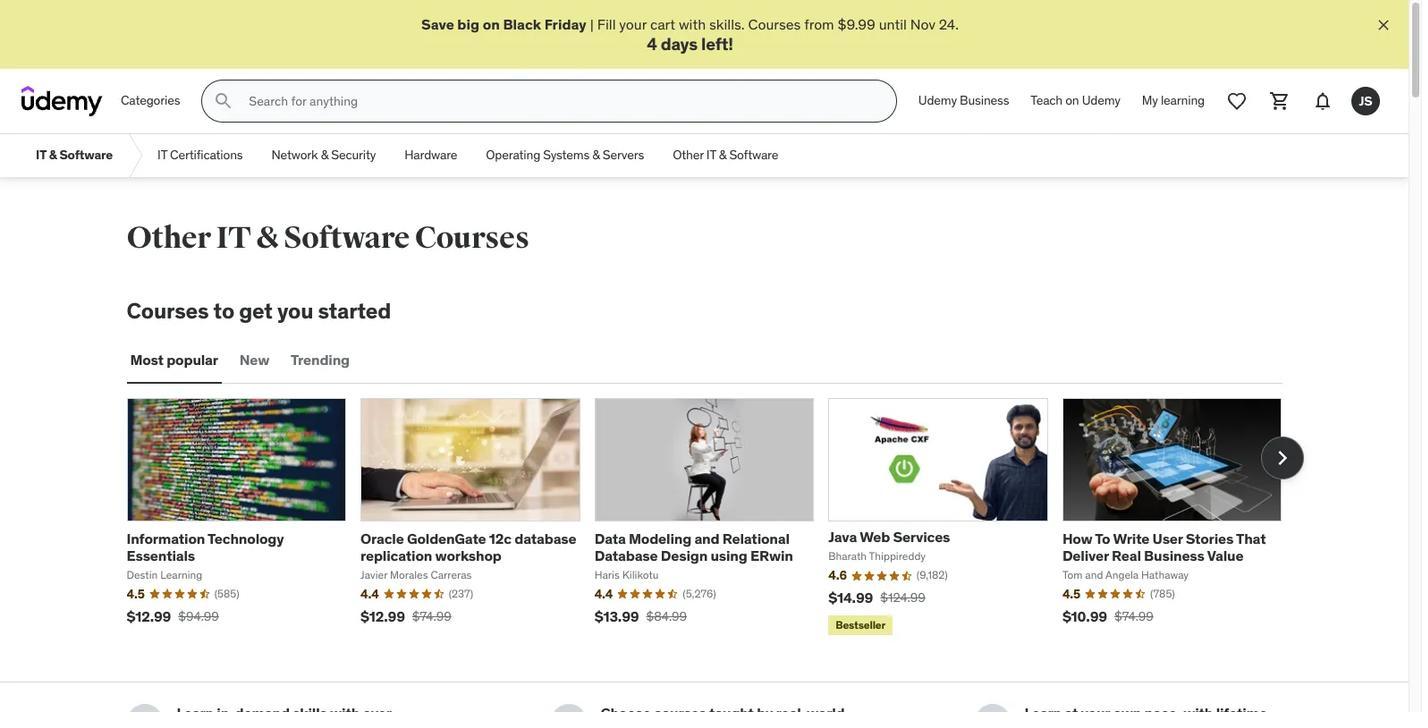 Task type: describe. For each thing, give the bounding box(es) containing it.
write
[[1114, 529, 1150, 547]]

design
[[661, 547, 708, 565]]

how to write user stories that deliver real business value
[[1063, 529, 1266, 565]]

operating systems & servers
[[486, 147, 644, 163]]

shopping cart with 0 items image
[[1270, 91, 1291, 112]]

& for other it & software
[[719, 147, 727, 163]]

submit search image
[[213, 91, 235, 112]]

relational
[[723, 529, 790, 547]]

4
[[647, 33, 657, 55]]

popular
[[167, 351, 218, 369]]

skills.
[[710, 15, 745, 33]]

big
[[458, 15, 480, 33]]

carousel element
[[127, 398, 1304, 639]]

1 horizontal spatial courses
[[415, 219, 529, 257]]

most popular
[[130, 351, 218, 369]]

java web services
[[829, 528, 950, 546]]

user
[[1153, 529, 1183, 547]]

using
[[711, 547, 748, 565]]

modeling
[[629, 529, 692, 547]]

notifications image
[[1313, 91, 1334, 112]]

with
[[679, 15, 706, 33]]

how to write user stories that deliver real business value link
[[1063, 529, 1266, 565]]

wishlist image
[[1227, 91, 1248, 112]]

hardware link
[[390, 134, 472, 177]]

information technology essentials link
[[127, 529, 284, 565]]

other for other it & software
[[673, 147, 704, 163]]

black
[[503, 15, 541, 33]]

started
[[318, 297, 391, 325]]

24.
[[939, 15, 959, 33]]

my learning link
[[1132, 80, 1216, 123]]

on inside 'teach on udemy' link
[[1066, 93, 1080, 109]]

nov
[[911, 15, 936, 33]]

software for other it & software
[[730, 147, 779, 163]]

information technology essentials
[[127, 529, 284, 565]]

js
[[1360, 93, 1373, 109]]

operating systems & servers link
[[472, 134, 659, 177]]

most popular button
[[127, 339, 222, 382]]

other it & software
[[673, 147, 779, 163]]

until
[[879, 15, 907, 33]]

java
[[829, 528, 857, 546]]

friday
[[545, 15, 587, 33]]

services
[[893, 528, 950, 546]]

network & security link
[[257, 134, 390, 177]]

0 horizontal spatial courses
[[127, 297, 209, 325]]

servers
[[603, 147, 644, 163]]

oracle
[[361, 529, 404, 547]]

stories
[[1186, 529, 1234, 547]]

new button
[[236, 339, 273, 382]]

database
[[515, 529, 577, 547]]

java web services link
[[829, 528, 950, 546]]

save
[[421, 15, 454, 33]]

get
[[239, 297, 273, 325]]

fill
[[597, 15, 616, 33]]

technology
[[208, 529, 284, 547]]

my
[[1142, 93, 1158, 109]]

teach on udemy
[[1031, 93, 1121, 109]]

oracle goldengate 12c database replication workshop link
[[361, 529, 577, 565]]

my learning
[[1142, 93, 1205, 109]]

database
[[595, 547, 658, 565]]

it & software link
[[21, 134, 127, 177]]

courses to get you started
[[127, 297, 391, 325]]

you
[[277, 297, 314, 325]]

categories
[[121, 93, 180, 109]]

software for other it & software courses
[[284, 219, 410, 257]]

data modeling and relational database design using erwin
[[595, 529, 793, 565]]

most
[[130, 351, 164, 369]]

other for other it & software courses
[[127, 219, 211, 257]]



Task type: vqa. For each thing, say whether or not it's contained in the screenshot.
2M+ within the ARTIFICIAL INTELLIGENCE 2M+ LEARNERS
no



Task type: locate. For each thing, give the bounding box(es) containing it.
1 udemy from the left
[[919, 93, 957, 109]]

0 vertical spatial on
[[483, 15, 500, 33]]

Search for anything text field
[[245, 86, 875, 116]]

learning
[[1161, 93, 1205, 109]]

hardware
[[405, 147, 458, 163]]

it certifications
[[158, 147, 243, 163]]

other it & software link
[[659, 134, 793, 177]]

1 vertical spatial other
[[127, 219, 211, 257]]

other
[[673, 147, 704, 163], [127, 219, 211, 257]]

it
[[36, 147, 46, 163], [158, 147, 167, 163], [707, 147, 716, 163], [216, 219, 251, 257]]

to
[[213, 297, 234, 325]]

& for operating systems & servers
[[593, 147, 600, 163]]

udemy
[[919, 93, 957, 109], [1082, 93, 1121, 109]]

udemy left my
[[1082, 93, 1121, 109]]

12c
[[489, 529, 512, 547]]

0 horizontal spatial udemy
[[919, 93, 957, 109]]

certifications
[[170, 147, 243, 163]]

courses
[[748, 15, 801, 33], [415, 219, 529, 257], [127, 297, 209, 325]]

on
[[483, 15, 500, 33], [1066, 93, 1080, 109]]

business
[[960, 93, 1010, 109], [1144, 547, 1205, 565]]

from
[[805, 15, 835, 33]]

systems
[[543, 147, 590, 163]]

0 horizontal spatial other
[[127, 219, 211, 257]]

business inside how to write user stories that deliver real business value
[[1144, 547, 1205, 565]]

data
[[595, 529, 626, 547]]

udemy business link
[[908, 80, 1020, 123]]

&
[[49, 147, 57, 163], [321, 147, 328, 163], [593, 147, 600, 163], [719, 147, 727, 163], [256, 219, 279, 257]]

udemy down 24.
[[919, 93, 957, 109]]

1 vertical spatial business
[[1144, 547, 1205, 565]]

your
[[619, 15, 647, 33]]

replication
[[361, 547, 432, 565]]

it & software
[[36, 147, 113, 163]]

categories button
[[110, 80, 191, 123]]

0 horizontal spatial software
[[59, 147, 113, 163]]

data modeling and relational database design using erwin link
[[595, 529, 793, 565]]

it right servers in the left top of the page
[[707, 147, 716, 163]]

other right servers in the left top of the page
[[673, 147, 704, 163]]

and
[[695, 529, 720, 547]]

0 horizontal spatial on
[[483, 15, 500, 33]]

cart
[[650, 15, 676, 33]]

network
[[272, 147, 318, 163]]

teach
[[1031, 93, 1063, 109]]

trending
[[291, 351, 350, 369]]

udemy business
[[919, 93, 1010, 109]]

left!
[[701, 33, 734, 55]]

2 horizontal spatial software
[[730, 147, 779, 163]]

1 vertical spatial on
[[1066, 93, 1080, 109]]

to
[[1095, 529, 1111, 547]]

goldengate
[[407, 529, 486, 547]]

software
[[59, 147, 113, 163], [730, 147, 779, 163], [284, 219, 410, 257]]

udemy inside 'teach on udemy' link
[[1082, 93, 1121, 109]]

that
[[1237, 529, 1266, 547]]

how
[[1063, 529, 1093, 547]]

1 horizontal spatial udemy
[[1082, 93, 1121, 109]]

1 horizontal spatial other
[[673, 147, 704, 163]]

arrow pointing to subcategory menu links image
[[127, 134, 143, 177]]

operating
[[486, 147, 541, 163]]

|
[[590, 15, 594, 33]]

it up to
[[216, 219, 251, 257]]

value
[[1208, 547, 1244, 565]]

information
[[127, 529, 205, 547]]

on right big
[[483, 15, 500, 33]]

network & security
[[272, 147, 376, 163]]

2 vertical spatial courses
[[127, 297, 209, 325]]

oracle goldengate 12c database replication workshop
[[361, 529, 577, 565]]

security
[[331, 147, 376, 163]]

close image
[[1375, 16, 1393, 34]]

it down 'udemy' image
[[36, 147, 46, 163]]

other it & software courses
[[127, 219, 529, 257]]

1 horizontal spatial business
[[1144, 547, 1205, 565]]

workshop
[[435, 547, 502, 565]]

trending button
[[287, 339, 353, 382]]

next image
[[1268, 444, 1297, 473]]

& for other it & software courses
[[256, 219, 279, 257]]

business inside udemy business link
[[960, 93, 1010, 109]]

on inside the 'save big on black friday | fill your cart with skills. courses from $9.99 until nov 24. 4 days left!'
[[483, 15, 500, 33]]

$9.99
[[838, 15, 876, 33]]

0 vertical spatial courses
[[748, 15, 801, 33]]

courses inside the 'save big on black friday | fill your cart with skills. courses from $9.99 until nov 24. 4 days left!'
[[748, 15, 801, 33]]

teach on udemy link
[[1020, 80, 1132, 123]]

0 vertical spatial business
[[960, 93, 1010, 109]]

other down it certifications link
[[127, 219, 211, 257]]

essentials
[[127, 547, 195, 565]]

1 vertical spatial courses
[[415, 219, 529, 257]]

udemy inside udemy business link
[[919, 93, 957, 109]]

on right teach at the right of the page
[[1066, 93, 1080, 109]]

it certifications link
[[143, 134, 257, 177]]

udemy image
[[21, 86, 103, 116]]

2 horizontal spatial courses
[[748, 15, 801, 33]]

new
[[240, 351, 269, 369]]

0 vertical spatial other
[[673, 147, 704, 163]]

days
[[661, 33, 698, 55]]

js link
[[1345, 80, 1388, 123]]

web
[[860, 528, 890, 546]]

erwin
[[751, 547, 793, 565]]

deliver
[[1063, 547, 1109, 565]]

1 horizontal spatial software
[[284, 219, 410, 257]]

it right arrow pointing to subcategory menu links "icon" at the top left of the page
[[158, 147, 167, 163]]

1 horizontal spatial on
[[1066, 93, 1080, 109]]

2 udemy from the left
[[1082, 93, 1121, 109]]

save big on black friday | fill your cart with skills. courses from $9.99 until nov 24. 4 days left!
[[421, 15, 959, 55]]

real
[[1112, 547, 1141, 565]]

0 horizontal spatial business
[[960, 93, 1010, 109]]



